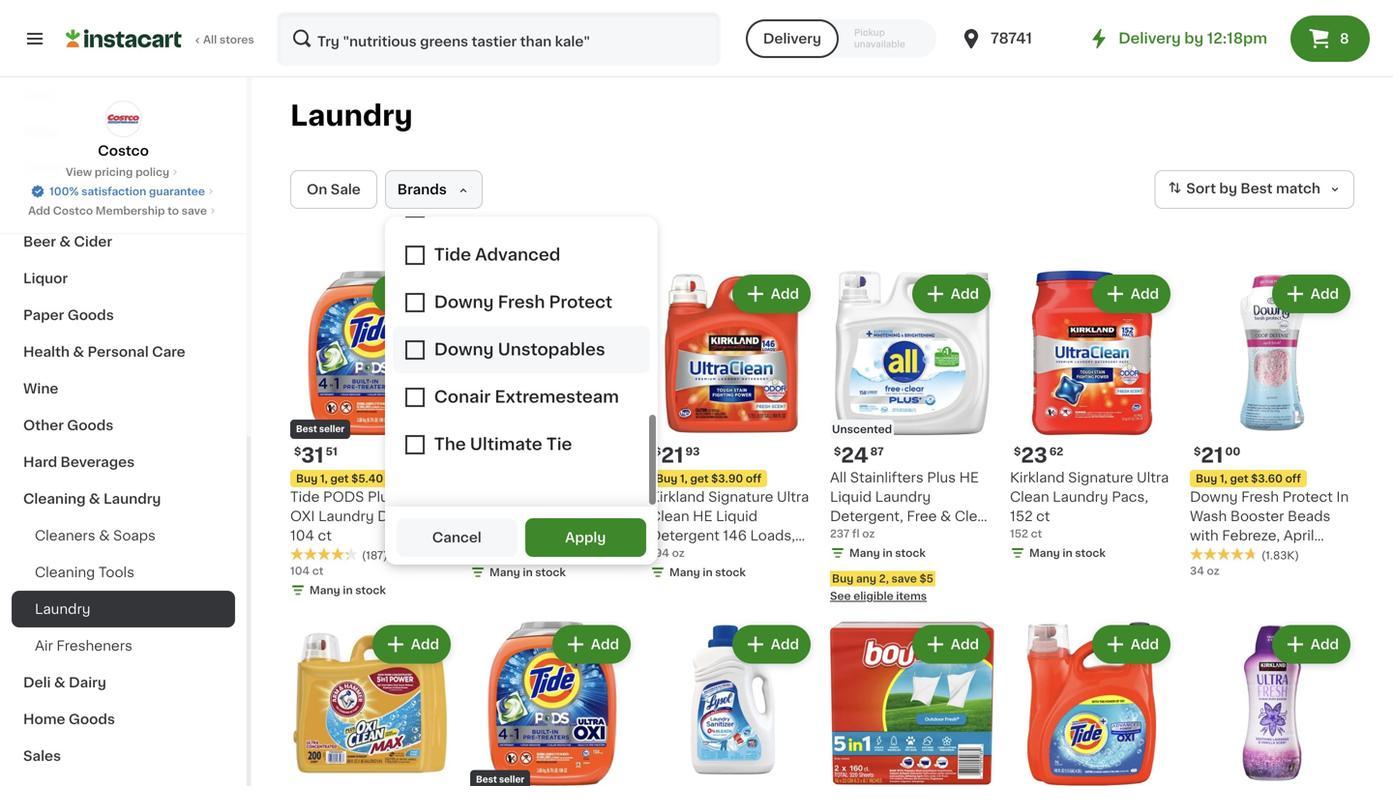 Task type: describe. For each thing, give the bounding box(es) containing it.
eligible
[[854, 591, 894, 602]]

unscented
[[832, 424, 892, 435]]

product group containing 24
[[830, 271, 995, 604]]

78741 button
[[960, 12, 1076, 66]]

sale
[[331, 183, 361, 196]]

pricing
[[95, 167, 133, 178]]

sort by
[[1187, 182, 1238, 196]]

care
[[152, 345, 185, 359]]

liquid inside kirkland signature ultra clean free & clear he liquid laundry detergent, 146 loads, 194 fl oz
[[470, 529, 512, 543]]

with
[[1190, 529, 1219, 543]]

cleaners
[[35, 529, 95, 543]]

$ 21 00
[[1194, 446, 1241, 466]]

beads
[[1288, 510, 1331, 524]]

30
[[506, 447, 520, 457]]

& for cider
[[59, 235, 71, 249]]

2 104 from the top
[[290, 566, 310, 577]]

buy for $ 21 93
[[656, 474, 678, 484]]

194 inside kirkland signature ultra clean he liquid detergent 146 loads, 194 oz
[[650, 549, 674, 562]]

delivery for delivery
[[763, 32, 822, 45]]

1, for $ 21 93
[[680, 474, 688, 484]]

stock down "(187)"
[[355, 585, 386, 596]]

policy
[[136, 167, 169, 178]]

all stores link
[[66, 12, 255, 66]]

goods for home goods
[[69, 713, 115, 727]]

guarantee
[[149, 186, 205, 197]]

laundry up sale at the left top of the page
[[290, 102, 413, 130]]

home
[[23, 713, 65, 727]]

deli & dairy
[[23, 676, 106, 690]]

$ 31 51
[[294, 446, 338, 466]]

hard beverages link
[[12, 444, 235, 481]]

scent,
[[1231, 549, 1275, 562]]

many down the oz
[[670, 568, 700, 578]]

$ 21 93
[[654, 446, 700, 466]]

0 vertical spatial fresh
[[1242, 491, 1279, 504]]

cleaning for cleaning tools
[[35, 566, 95, 580]]

goods for other goods
[[67, 419, 114, 433]]

downy fresh protect in wash booster beads with febreze, april fresh scent, 34 oz
[[1190, 491, 1349, 562]]

wine
[[23, 382, 58, 396]]

stainlifters
[[850, 471, 924, 485]]

00
[[1226, 447, 1241, 457]]

& inside all stainlifters plus he liquid laundry detergent, free & clear, 237 fl oz
[[941, 510, 952, 524]]

237 inside all stainlifters plus he liquid laundry detergent, free & clear, 237 fl oz
[[830, 529, 855, 543]]

personal
[[88, 345, 149, 359]]

0 vertical spatial costco
[[98, 144, 149, 158]]

loads,
[[750, 529, 795, 543]]

& inside kirkland signature ultra clean free & clear he liquid laundry detergent, 146 loads, 194 fl oz
[[547, 510, 557, 524]]

liquid inside all stainlifters plus he liquid laundry detergent, free & clear, 237 fl oz
[[830, 491, 872, 504]]

sales link
[[12, 738, 235, 775]]

buy for $ 21 00
[[1196, 474, 1218, 484]]

buy 1, get $5.40 off
[[296, 474, 402, 484]]

add costco membership to save
[[28, 206, 207, 216]]

add costco membership to save link
[[28, 203, 219, 219]]

tools
[[99, 566, 135, 580]]

cleaning & laundry link
[[12, 481, 235, 518]]

pods
[[323, 491, 364, 504]]

stock down kirkland signature ultra clean he liquid detergent 146 loads, 194 oz
[[715, 568, 746, 578]]

cleaners & soaps link
[[12, 518, 235, 555]]

other goods
[[23, 419, 114, 433]]

many down 104 ct
[[310, 585, 340, 596]]

on
[[307, 183, 327, 196]]

many for 24
[[850, 548, 880, 559]]

paper goods link
[[12, 297, 235, 334]]

electronics
[[23, 198, 102, 212]]

62
[[1050, 447, 1064, 457]]

51
[[326, 447, 338, 457]]

instacart logo image
[[66, 27, 182, 50]]

free inside all stainlifters plus he liquid laundry detergent, free & clear, 237 fl oz
[[907, 510, 937, 524]]

$ for $ 21 30
[[474, 447, 481, 457]]

plus for pods
[[368, 491, 396, 504]]

home goods link
[[12, 702, 235, 738]]

laundry inside kirkland signature ultra clean free & clear he liquid laundry detergent, 146 loads, 194 fl oz
[[515, 529, 571, 543]]

194 inside kirkland signature ultra clean free & clear he liquid laundry detergent, 146 loads, 194 fl oz
[[470, 568, 494, 582]]

wine link
[[12, 371, 235, 407]]

& for dairy
[[54, 676, 65, 690]]

clean for laundry
[[1010, 491, 1050, 504]]

signature for pacs,
[[1069, 471, 1134, 485]]

pets
[[23, 88, 55, 102]]

(187)
[[362, 551, 388, 561]]

100%
[[49, 186, 79, 197]]

ultra for kirkland signature ultra clean laundry pacs, 152 ct 152 ct
[[1137, 471, 1169, 485]]

buy any 2, save $5 see eligible items
[[830, 574, 934, 602]]

loads,
[[574, 549, 615, 562]]

other goods link
[[12, 407, 235, 444]]

1, for $ 31 51
[[320, 474, 328, 484]]

many in stock down "(187)"
[[310, 585, 386, 596]]

costco logo image
[[105, 101, 142, 137]]

on sale
[[307, 183, 361, 196]]

146 inside kirkland signature ultra clean he liquid detergent 146 loads, 194 oz
[[723, 529, 747, 543]]

oz inside downy fresh protect in wash booster beads with febreze, april fresh scent, 34 oz
[[1300, 549, 1316, 562]]

stock for 23
[[1075, 548, 1106, 559]]

delivery by 12:18pm link
[[1088, 27, 1268, 50]]

many in stock down the oz
[[670, 568, 746, 578]]

signature for &
[[529, 491, 594, 504]]

all for all stores
[[203, 34, 217, 45]]

sales
[[23, 750, 61, 764]]

stock for 24
[[895, 548, 926, 559]]

soaps
[[113, 529, 156, 543]]

downy
[[1190, 491, 1238, 504]]

goods for paper goods
[[67, 309, 114, 322]]

kirkland for he
[[650, 491, 705, 504]]

febreze,
[[1222, 529, 1280, 543]]

electronics link
[[12, 187, 235, 224]]

best inside "field"
[[1241, 182, 1273, 196]]

237 fl oz
[[830, 529, 875, 540]]

save inside the buy any 2, save $5 see eligible items
[[892, 574, 917, 585]]

best seller inside button
[[476, 776, 525, 785]]

he inside kirkland signature ultra clean he liquid detergent 146 loads, 194 oz
[[693, 510, 713, 524]]

34 inside downy fresh protect in wash booster beads with febreze, april fresh scent, 34 oz
[[1279, 549, 1296, 562]]

146 inside kirkland signature ultra clean free & clear he liquid laundry detergent, 146 loads, 194 fl oz
[[547, 549, 571, 562]]

23
[[1021, 446, 1048, 466]]

baby
[[23, 125, 59, 138]]

(1.83k)
[[1262, 551, 1300, 561]]

seller inside button
[[499, 776, 525, 785]]

laundry up soaps
[[104, 493, 161, 506]]

deli
[[23, 676, 51, 690]]

best seller button
[[470, 622, 635, 787]]

1 237 from the top
[[830, 529, 850, 540]]

many in stock for 23
[[1030, 548, 1106, 559]]

buy 1, get $3.60 off
[[1196, 474, 1301, 484]]

87
[[871, 447, 884, 457]]

beer & cider link
[[12, 224, 235, 260]]

best inside product group
[[296, 425, 317, 434]]

delivery for delivery by 12:18pm
[[1119, 31, 1181, 45]]

93
[[686, 447, 700, 457]]

& for personal
[[73, 345, 84, 359]]

cider
[[74, 235, 112, 249]]

0 horizontal spatial costco
[[53, 206, 93, 216]]

buy for $ 31 51
[[296, 474, 318, 484]]

best match
[[1241, 182, 1321, 196]]

liquor link
[[12, 260, 235, 297]]

2 152 from the top
[[1010, 529, 1029, 540]]



Task type: vqa. For each thing, say whether or not it's contained in the screenshot.
Add Costco Membership to save
yes



Task type: locate. For each thing, give the bounding box(es) containing it.
in down tide pods plus ultra oxi laundry detergent, 104 ct
[[343, 585, 353, 596]]

detergent, inside kirkland signature ultra clean free & clear he liquid laundry detergent, 146 loads, 194 fl oz
[[470, 549, 544, 562]]

$ inside the $ 31 51
[[294, 447, 301, 457]]

0 horizontal spatial by
[[1185, 31, 1204, 45]]

1 194 oz from the left
[[470, 548, 505, 559]]

1, down $ 21 93
[[680, 474, 688, 484]]

stock
[[895, 548, 926, 559], [1075, 548, 1106, 559], [535, 568, 566, 578], [715, 568, 746, 578], [355, 585, 386, 596]]

free
[[513, 510, 543, 524], [907, 510, 937, 524]]

21 left 30
[[481, 446, 504, 466]]

fl inside all stainlifters plus he liquid laundry detergent, free & clear, 237 fl oz
[[858, 529, 867, 543]]

2 21 from the left
[[661, 446, 684, 466]]

1 horizontal spatial best seller
[[476, 776, 525, 785]]

he right clear
[[600, 510, 620, 524]]

plus up clear,
[[927, 471, 956, 485]]

plus inside all stainlifters plus he liquid laundry detergent, free & clear, 237 fl oz
[[927, 471, 956, 485]]

1 vertical spatial best seller
[[476, 776, 525, 785]]

24
[[841, 446, 869, 466]]

8
[[1340, 32, 1350, 45]]

2 off from the left
[[746, 474, 762, 484]]

many in stock for 21
[[490, 568, 566, 578]]

ultra
[[1137, 471, 1169, 485], [400, 491, 432, 504], [597, 491, 629, 504], [777, 491, 809, 504]]

signature inside kirkland signature ultra clean laundry pacs, 152 ct 152 ct
[[1069, 471, 1134, 485]]

104 ct
[[290, 566, 324, 577]]

1 vertical spatial by
[[1220, 182, 1238, 196]]

1 vertical spatial goods
[[67, 419, 114, 433]]

2 vertical spatial goods
[[69, 713, 115, 727]]

plus down $5.40
[[368, 491, 396, 504]]

1, for $ 21 00
[[1220, 474, 1228, 484]]

& left soaps
[[99, 529, 110, 543]]

floral link
[[12, 150, 235, 187]]

ultra inside kirkland signature ultra clean he liquid detergent 146 loads, 194 oz
[[777, 491, 809, 504]]

off for $ 21 00
[[1286, 474, 1301, 484]]

1 off from the left
[[386, 474, 402, 484]]

kirkland inside kirkland signature ultra clean free & clear he liquid laundry detergent, 146 loads, 194 fl oz
[[470, 491, 525, 504]]

home goods
[[23, 713, 115, 727]]

0 horizontal spatial 194 oz
[[470, 548, 505, 559]]

$ left 30
[[474, 447, 481, 457]]

delivery button
[[746, 19, 839, 58]]

in
[[1337, 491, 1349, 504]]

kirkland for free
[[470, 491, 525, 504]]

3 21 from the left
[[1201, 446, 1224, 466]]

kirkland down the $ 21 30
[[470, 491, 525, 504]]

product group
[[290, 271, 455, 602], [470, 271, 635, 585], [650, 271, 815, 585], [830, 271, 995, 604], [1010, 271, 1175, 565], [1190, 271, 1355, 579], [290, 622, 455, 787], [470, 622, 635, 787], [650, 622, 815, 787], [830, 622, 995, 787], [1010, 622, 1175, 787], [1190, 622, 1355, 787]]

0 horizontal spatial all
[[203, 34, 217, 45]]

free inside kirkland signature ultra clean free & clear he liquid laundry detergent, 146 loads, 194 fl oz
[[513, 510, 543, 524]]

all down 24
[[830, 471, 847, 485]]

product group containing 23
[[1010, 271, 1175, 565]]

clean inside kirkland signature ultra clean free & clear he liquid laundry detergent, 146 loads, 194 fl oz
[[470, 510, 510, 524]]

0 horizontal spatial signature
[[529, 491, 594, 504]]

2 horizontal spatial clean
[[1010, 491, 1050, 504]]

146 down the apply on the bottom left of page
[[547, 549, 571, 562]]

detergent, up cancel
[[378, 510, 451, 524]]

0 vertical spatial plus
[[927, 471, 956, 485]]

goods down dairy
[[69, 713, 115, 727]]

get inside product group
[[330, 474, 349, 484]]

ultra up the apply on the bottom left of page
[[597, 491, 629, 504]]

off
[[386, 474, 402, 484], [746, 474, 762, 484], [1286, 474, 1301, 484]]

oz
[[862, 529, 875, 540], [870, 529, 886, 543], [492, 548, 505, 559], [672, 548, 685, 559], [1300, 549, 1316, 562], [1207, 566, 1220, 577], [510, 568, 526, 582]]

by for delivery
[[1185, 31, 1204, 45]]

1 horizontal spatial fresh
[[1242, 491, 1279, 504]]

3 get from the left
[[1230, 474, 1249, 484]]

ultra for kirkland signature ultra clean free & clear he liquid laundry detergent, 146 loads, 194 fl oz
[[597, 491, 629, 504]]

off inside product group
[[386, 474, 402, 484]]

free left clear
[[513, 510, 543, 524]]

laundry down the pods on the left bottom of page
[[318, 510, 374, 524]]

3 $ from the left
[[654, 447, 661, 457]]

fl inside kirkland signature ultra clean free & clear he liquid laundry detergent, 146 loads, 194 fl oz
[[498, 568, 507, 582]]

clean inside kirkland signature ultra clean he liquid detergent 146 loads, 194 oz
[[650, 510, 690, 524]]

146
[[723, 529, 747, 543], [547, 549, 571, 562]]

deli & dairy link
[[12, 665, 235, 702]]

0 horizontal spatial free
[[513, 510, 543, 524]]

tide pods plus ultra oxi laundry detergent, 104 ct
[[290, 491, 451, 543]]

many in stock up 2,
[[850, 548, 926, 559]]

laundry left "pacs,"
[[1053, 491, 1109, 504]]

2 horizontal spatial signature
[[1069, 471, 1134, 485]]

2 get from the left
[[690, 474, 709, 484]]

5 $ from the left
[[1014, 447, 1021, 457]]

laundry link
[[12, 591, 235, 628]]

0 horizontal spatial fresh
[[1190, 549, 1228, 562]]

Best match Sort by field
[[1155, 170, 1355, 209]]

2 horizontal spatial 21
[[1201, 446, 1224, 466]]

21 for $ 21 30
[[481, 446, 504, 466]]

0 horizontal spatial 34
[[1190, 566, 1205, 577]]

1 horizontal spatial best
[[476, 776, 497, 785]]

0 horizontal spatial plus
[[368, 491, 396, 504]]

in
[[883, 548, 893, 559], [1063, 548, 1073, 559], [523, 568, 533, 578], [703, 568, 713, 578], [343, 585, 353, 596]]

0 horizontal spatial get
[[330, 474, 349, 484]]

many in stock for 24
[[850, 548, 926, 559]]

clean for free
[[470, 510, 510, 524]]

liquor
[[23, 272, 68, 285]]

delivery inside button
[[763, 32, 822, 45]]

other
[[23, 419, 64, 433]]

34 down april
[[1279, 549, 1296, 562]]

$ for $ 21 00
[[1194, 447, 1201, 457]]

0 vertical spatial 152
[[1010, 510, 1033, 524]]

by right sort
[[1220, 182, 1238, 196]]

1, inside product group
[[320, 474, 328, 484]]

clean down 23
[[1010, 491, 1050, 504]]

146 left loads,
[[723, 529, 747, 543]]

buy up 'see'
[[832, 574, 854, 585]]

save up "items"
[[892, 574, 917, 585]]

many in stock down apply button
[[490, 568, 566, 578]]

21 left 00
[[1201, 446, 1224, 466]]

1, down the $ 31 51
[[320, 474, 328, 484]]

1 horizontal spatial kirkland
[[650, 491, 705, 504]]

best
[[1241, 182, 1273, 196], [296, 425, 317, 434], [476, 776, 497, 785]]

detergent, for pods
[[378, 510, 451, 524]]

0 vertical spatial by
[[1185, 31, 1204, 45]]

liquid inside kirkland signature ultra clean he liquid detergent 146 loads, 194 oz
[[716, 510, 758, 524]]

fresheners
[[57, 640, 132, 653]]

1 horizontal spatial delivery
[[1119, 31, 1181, 45]]

he inside kirkland signature ultra clean free & clear he liquid laundry detergent, 146 loads, 194 fl oz
[[600, 510, 620, 524]]

get for $ 31 51
[[330, 474, 349, 484]]

clean up detergent at the bottom
[[650, 510, 690, 524]]

3 off from the left
[[1286, 474, 1301, 484]]

detergent, up 237 fl oz
[[830, 510, 904, 524]]

21 for $ 21 00
[[1201, 446, 1224, 466]]

fl
[[852, 529, 860, 540], [858, 529, 867, 543], [498, 568, 507, 582]]

in for 24
[[883, 548, 893, 559]]

paper
[[23, 309, 64, 322]]

ct inside tide pods plus ultra oxi laundry detergent, 104 ct
[[318, 529, 332, 543]]

many down 237 fl oz
[[850, 548, 880, 559]]

laundry up air at the bottom of the page
[[35, 603, 91, 616]]

$ 24 87
[[834, 446, 884, 466]]

1 get from the left
[[330, 474, 349, 484]]

laundry inside 'link'
[[35, 603, 91, 616]]

21 for $ 21 93
[[661, 446, 684, 466]]

2,
[[879, 574, 889, 585]]

$ inside $ 21 00
[[1194, 447, 1201, 457]]

2 horizontal spatial off
[[1286, 474, 1301, 484]]

goods up beverages
[[67, 419, 114, 433]]

0 vertical spatial all
[[203, 34, 217, 45]]

Search field
[[279, 14, 719, 64]]

21 left 93
[[661, 446, 684, 466]]

cleaning for cleaning & laundry
[[23, 493, 86, 506]]

2 194 oz from the left
[[650, 548, 685, 559]]

in for 21
[[523, 568, 533, 578]]

& for soaps
[[99, 529, 110, 543]]

1 horizontal spatial all
[[830, 471, 847, 485]]

by left 12:18pm
[[1185, 31, 1204, 45]]

air fresheners link
[[12, 628, 235, 665]]

off up protect
[[1286, 474, 1301, 484]]

get
[[330, 474, 349, 484], [690, 474, 709, 484], [1230, 474, 1249, 484]]

2 horizontal spatial liquid
[[830, 491, 872, 504]]

best inside button
[[476, 776, 497, 785]]

stock up $5
[[895, 548, 926, 559]]

1 vertical spatial 104
[[290, 566, 310, 577]]

paper goods
[[23, 309, 114, 322]]

many for 23
[[1030, 548, 1060, 559]]

$ down unscented
[[834, 447, 841, 457]]

cleaning up cleaners
[[23, 493, 86, 506]]

laundry down stainlifters
[[875, 491, 931, 504]]

by for sort
[[1220, 182, 1238, 196]]

0 horizontal spatial best
[[296, 425, 317, 434]]

clean up cancel
[[470, 510, 510, 524]]

1 horizontal spatial plus
[[927, 471, 956, 485]]

ultra for kirkland signature ultra clean he liquid detergent 146 loads, 194 oz
[[777, 491, 809, 504]]

1 horizontal spatial detergent,
[[470, 549, 544, 562]]

194 oz down cancel
[[470, 548, 505, 559]]

liquid down the $ 21 30
[[470, 529, 512, 543]]

$ inside $ 21 93
[[654, 447, 661, 457]]

service type group
[[746, 19, 937, 58]]

2 1, from the left
[[680, 474, 688, 484]]

0 horizontal spatial liquid
[[470, 529, 512, 543]]

brands
[[398, 183, 447, 196]]

104 inside tide pods plus ultra oxi laundry detergent, 104 ct
[[290, 529, 314, 543]]

1 horizontal spatial costco
[[98, 144, 149, 158]]

in down detergent at the bottom
[[703, 568, 713, 578]]

signature inside kirkland signature ultra clean he liquid detergent 146 loads, 194 oz
[[709, 491, 774, 504]]

see
[[830, 591, 851, 602]]

laundry down clear
[[515, 529, 571, 543]]

he up detergent at the bottom
[[693, 510, 713, 524]]

health & personal care link
[[12, 334, 235, 371]]

by inside "field"
[[1220, 182, 1238, 196]]

in up 2,
[[883, 548, 893, 559]]

1 horizontal spatial 194 oz
[[650, 548, 685, 559]]

3 1, from the left
[[1220, 474, 1228, 484]]

all for all stainlifters plus he liquid laundry detergent, free & clear, 237 fl oz
[[830, 471, 847, 485]]

& up cleaners & soaps
[[89, 493, 100, 506]]

0 vertical spatial 146
[[723, 529, 747, 543]]

he up clear,
[[960, 471, 979, 485]]

in down apply button
[[523, 568, 533, 578]]

1 152 from the top
[[1010, 510, 1033, 524]]

152
[[1010, 510, 1033, 524], [1010, 529, 1029, 540]]

clear,
[[955, 510, 994, 524]]

many for 21
[[490, 568, 520, 578]]

save right to
[[182, 206, 207, 216]]

None search field
[[277, 12, 721, 66]]

costco down 100%
[[53, 206, 93, 216]]

$ left 93
[[654, 447, 661, 457]]

goods up health & personal care
[[67, 309, 114, 322]]

health & personal care
[[23, 345, 185, 359]]

1 horizontal spatial 1,
[[680, 474, 688, 484]]

34 down with
[[1190, 566, 1205, 577]]

0 vertical spatial save
[[182, 206, 207, 216]]

all stainlifters plus he liquid laundry detergent, free & clear, 237 fl oz
[[830, 471, 994, 543]]

ultra inside kirkland signature ultra clean free & clear he liquid laundry detergent, 146 loads, 194 fl oz
[[597, 491, 629, 504]]

items
[[896, 591, 927, 602]]

beverages
[[61, 456, 135, 469]]

kirkland inside kirkland signature ultra clean he liquid detergent 146 loads, 194 oz
[[650, 491, 705, 504]]

34 oz
[[1190, 566, 1220, 577]]

he inside all stainlifters plus he liquid laundry detergent, free & clear, 237 fl oz
[[960, 471, 979, 485]]

1 1, from the left
[[320, 474, 328, 484]]

air
[[35, 640, 53, 653]]

$ left 51
[[294, 447, 301, 457]]

1 $ from the left
[[294, 447, 301, 457]]

oz
[[678, 549, 697, 562]]

0 vertical spatial cleaning
[[23, 493, 86, 506]]

$ for $ 31 51
[[294, 447, 301, 457]]

2 horizontal spatial kirkland
[[1010, 471, 1065, 485]]

1 vertical spatial 146
[[547, 549, 571, 562]]

0 vertical spatial liquid
[[830, 491, 872, 504]]

& right deli
[[54, 676, 65, 690]]

all left the stores
[[203, 34, 217, 45]]

signature down $3.90
[[709, 491, 774, 504]]

$ inside $ 24 87
[[834, 447, 841, 457]]

1 horizontal spatial get
[[690, 474, 709, 484]]

goods
[[67, 309, 114, 322], [67, 419, 114, 433], [69, 713, 115, 727]]

1 vertical spatial plus
[[368, 491, 396, 504]]

cleaning tools
[[35, 566, 135, 580]]

$ for $ 24 87
[[834, 447, 841, 457]]

oxi
[[290, 510, 315, 524]]

view
[[66, 167, 92, 178]]

194 oz down detergent at the bottom
[[650, 548, 685, 559]]

8 button
[[1291, 15, 1370, 62]]

stock down kirkland signature ultra clean laundry pacs, 152 ct 152 ct
[[1075, 548, 1106, 559]]

2 vertical spatial best
[[476, 776, 497, 785]]

2 $ from the left
[[474, 447, 481, 457]]

0 horizontal spatial seller
[[319, 425, 345, 434]]

signature inside kirkland signature ultra clean free & clear he liquid laundry detergent, 146 loads, 194 fl oz
[[529, 491, 594, 504]]

costco
[[98, 144, 149, 158], [53, 206, 93, 216]]

get left $3.60
[[1230, 474, 1249, 484]]

costco link
[[98, 101, 149, 161]]

6 $ from the left
[[1194, 447, 1201, 457]]

1 vertical spatial seller
[[499, 776, 525, 785]]

152 down 23
[[1010, 529, 1029, 540]]

&
[[59, 235, 71, 249], [73, 345, 84, 359], [89, 493, 100, 506], [547, 510, 557, 524], [941, 510, 952, 524], [99, 529, 110, 543], [54, 676, 65, 690]]

laundry inside tide pods plus ultra oxi laundry detergent, 104 ct
[[318, 510, 374, 524]]

& right beer
[[59, 235, 71, 249]]

kirkland signature ultra clean he liquid detergent 146 loads, 194 oz
[[650, 491, 809, 562]]

in for 23
[[1063, 548, 1073, 559]]

buy up tide
[[296, 474, 318, 484]]

0 vertical spatial best
[[1241, 182, 1273, 196]]

0 horizontal spatial save
[[182, 206, 207, 216]]

plus for stainlifters
[[927, 471, 956, 485]]

1 horizontal spatial he
[[693, 510, 713, 524]]

$5.40
[[351, 474, 383, 484]]

ultra up cancel button at the bottom left of page
[[400, 491, 432, 504]]

satisfaction
[[81, 186, 146, 197]]

$3.60
[[1251, 474, 1283, 484]]

membership
[[96, 206, 165, 216]]

cleaning tools link
[[12, 555, 235, 591]]

31
[[301, 446, 324, 466]]

stock for 21
[[535, 568, 566, 578]]

$ left 00
[[1194, 447, 1201, 457]]

get for $ 21 00
[[1230, 474, 1249, 484]]

2 horizontal spatial 1,
[[1220, 474, 1228, 484]]

1 vertical spatial liquid
[[716, 510, 758, 524]]

1 horizontal spatial off
[[746, 474, 762, 484]]

1 horizontal spatial liquid
[[716, 510, 758, 524]]

1 104 from the top
[[290, 529, 314, 543]]

$ inside $ 23 62
[[1014, 447, 1021, 457]]

buy down $ 21 93
[[656, 474, 678, 484]]

ultra inside kirkland signature ultra clean laundry pacs, 152 ct 152 ct
[[1137, 471, 1169, 485]]

stores
[[220, 34, 254, 45]]

signature up "pacs,"
[[1069, 471, 1134, 485]]

$ for $ 21 93
[[654, 447, 661, 457]]

all stores
[[203, 34, 254, 45]]

0 vertical spatial best seller
[[296, 425, 345, 434]]

clean for he
[[650, 510, 690, 524]]

laundry inside all stainlifters plus he liquid laundry detergent, free & clear, 237 fl oz
[[875, 491, 931, 504]]

ultra up loads,
[[777, 491, 809, 504]]

1 vertical spatial 152
[[1010, 529, 1029, 540]]

cancel button
[[397, 519, 518, 557]]

1 horizontal spatial signature
[[709, 491, 774, 504]]

detergent, for stainlifters
[[830, 510, 904, 524]]

plus inside tide pods plus ultra oxi laundry detergent, 104 ct
[[368, 491, 396, 504]]

clean inside kirkland signature ultra clean laundry pacs, 152 ct 152 ct
[[1010, 491, 1050, 504]]

1 vertical spatial cleaning
[[35, 566, 95, 580]]

0 horizontal spatial clean
[[470, 510, 510, 524]]

2 237 from the top
[[830, 529, 855, 543]]

1 horizontal spatial save
[[892, 574, 917, 585]]

by
[[1185, 31, 1204, 45], [1220, 182, 1238, 196]]

1 horizontal spatial 21
[[661, 446, 684, 466]]

health
[[23, 345, 70, 359]]

& for laundry
[[89, 493, 100, 506]]

detergent, inside tide pods plus ultra oxi laundry detergent, 104 ct
[[378, 510, 451, 524]]

0 horizontal spatial off
[[386, 474, 402, 484]]

on sale button
[[290, 170, 377, 209]]

wash
[[1190, 510, 1227, 524]]

oz inside kirkland signature ultra clean free & clear he liquid laundry detergent, 146 loads, 194 fl oz
[[510, 568, 526, 582]]

0 horizontal spatial best seller
[[296, 425, 345, 434]]

0 vertical spatial seller
[[319, 425, 345, 434]]

1 horizontal spatial free
[[907, 510, 937, 524]]

ultra up "pacs,"
[[1137, 471, 1169, 485]]

many down cancel button at the bottom left of page
[[490, 568, 520, 578]]

1 horizontal spatial 146
[[723, 529, 747, 543]]

0 vertical spatial 104
[[290, 529, 314, 543]]

get for $ 21 93
[[690, 474, 709, 484]]

buy inside the buy any 2, save $5 see eligible items
[[832, 574, 854, 585]]

1 horizontal spatial clean
[[650, 510, 690, 524]]

hard beverages
[[23, 456, 135, 469]]

off for $ 31 51
[[386, 474, 402, 484]]

$ for $ 23 62
[[1014, 447, 1021, 457]]

& left clear,
[[941, 510, 952, 524]]

signature for liquid
[[709, 491, 774, 504]]

signature up clear
[[529, 491, 594, 504]]

tide
[[290, 491, 320, 504]]

kirkland inside kirkland signature ultra clean laundry pacs, 152 ct 152 ct
[[1010, 471, 1065, 485]]

$ left the 62
[[1014, 447, 1021, 457]]

off right $5.40
[[386, 474, 402, 484]]

1 horizontal spatial by
[[1220, 182, 1238, 196]]

detergent, down cancel
[[470, 549, 544, 562]]

0 horizontal spatial delivery
[[763, 32, 822, 45]]

kirkland down buy 1, get $3.90 off
[[650, 491, 705, 504]]

all inside all stainlifters plus he liquid laundry detergent, free & clear, 237 fl oz
[[830, 471, 847, 485]]

100% satisfaction guarantee
[[49, 186, 205, 197]]

0 horizontal spatial kirkland
[[470, 491, 525, 504]]

& right health
[[73, 345, 84, 359]]

194 oz for detergent,
[[470, 548, 505, 559]]

baby link
[[12, 113, 235, 150]]

1 free from the left
[[513, 510, 543, 524]]

0 horizontal spatial 21
[[481, 446, 504, 466]]

1 vertical spatial costco
[[53, 206, 93, 216]]

0 vertical spatial 34
[[1279, 549, 1296, 562]]

oz inside all stainlifters plus he liquid laundry detergent, free & clear, 237 fl oz
[[870, 529, 886, 543]]

kirkland down $ 23 62
[[1010, 471, 1065, 485]]

detergent,
[[378, 510, 451, 524], [830, 510, 904, 524], [470, 549, 544, 562]]

1 horizontal spatial seller
[[499, 776, 525, 785]]

& left clear
[[547, 510, 557, 524]]

1 vertical spatial save
[[892, 574, 917, 585]]

2 horizontal spatial get
[[1230, 474, 1249, 484]]

fresh up the booster
[[1242, 491, 1279, 504]]

kirkland for laundry
[[1010, 471, 1065, 485]]

2 horizontal spatial detergent,
[[830, 510, 904, 524]]

0 horizontal spatial 146
[[547, 549, 571, 562]]

best seller inside product group
[[296, 425, 345, 434]]

1 horizontal spatial 34
[[1279, 549, 1296, 562]]

152 right clear,
[[1010, 510, 1033, 524]]

1 vertical spatial best
[[296, 425, 317, 434]]

apply button
[[525, 519, 646, 557]]

apply
[[565, 531, 606, 545]]

laundry inside kirkland signature ultra clean laundry pacs, 152 ct 152 ct
[[1053, 491, 1109, 504]]

0 horizontal spatial detergent,
[[378, 510, 451, 524]]

product group containing 31
[[290, 271, 455, 602]]

buy up downy
[[1196, 474, 1218, 484]]

he
[[960, 471, 979, 485], [600, 510, 620, 524], [693, 510, 713, 524]]

2 free from the left
[[907, 510, 937, 524]]

goods inside 'link'
[[69, 713, 115, 727]]

cleaners & soaps
[[35, 529, 156, 543]]

hard
[[23, 456, 57, 469]]

1 vertical spatial all
[[830, 471, 847, 485]]

2 horizontal spatial best
[[1241, 182, 1273, 196]]

0 vertical spatial goods
[[67, 309, 114, 322]]

1 21 from the left
[[481, 446, 504, 466]]

$ 23 62
[[1014, 446, 1064, 466]]

194 oz for oz
[[650, 548, 685, 559]]

off right $3.90
[[746, 474, 762, 484]]

free left clear,
[[907, 510, 937, 524]]

liquid down $3.90
[[716, 510, 758, 524]]

liquid up 237 fl oz
[[830, 491, 872, 504]]

pacs,
[[1112, 491, 1149, 504]]

0 horizontal spatial he
[[600, 510, 620, 524]]

4 $ from the left
[[834, 447, 841, 457]]

2 vertical spatial liquid
[[470, 529, 512, 543]]

get up the pods on the left bottom of page
[[330, 474, 349, 484]]

100% satisfaction guarantee button
[[30, 180, 217, 199]]

off for $ 21 93
[[746, 474, 762, 484]]

2 horizontal spatial he
[[960, 471, 979, 485]]

detergent, inside all stainlifters plus he liquid laundry detergent, free & clear, 237 fl oz
[[830, 510, 904, 524]]

$5
[[920, 574, 934, 585]]

1 vertical spatial fresh
[[1190, 549, 1228, 562]]

get left $3.90
[[690, 474, 709, 484]]

liquid
[[830, 491, 872, 504], [716, 510, 758, 524], [470, 529, 512, 543]]

$ inside the $ 21 30
[[474, 447, 481, 457]]

0 horizontal spatial 1,
[[320, 474, 328, 484]]

seller inside product group
[[319, 425, 345, 434]]

in down kirkland signature ultra clean laundry pacs, 152 ct 152 ct
[[1063, 548, 1073, 559]]

ultra inside tide pods plus ultra oxi laundry detergent, 104 ct
[[400, 491, 432, 504]]

fresh up 34 oz at the right bottom of page
[[1190, 549, 1228, 562]]

many down kirkland signature ultra clean laundry pacs, 152 ct 152 ct
[[1030, 548, 1060, 559]]

cleaning down cleaners
[[35, 566, 95, 580]]

1 vertical spatial 34
[[1190, 566, 1205, 577]]

78741
[[991, 31, 1032, 45]]

protect
[[1283, 491, 1333, 504]]

1, up downy
[[1220, 474, 1228, 484]]

sort
[[1187, 182, 1216, 196]]



